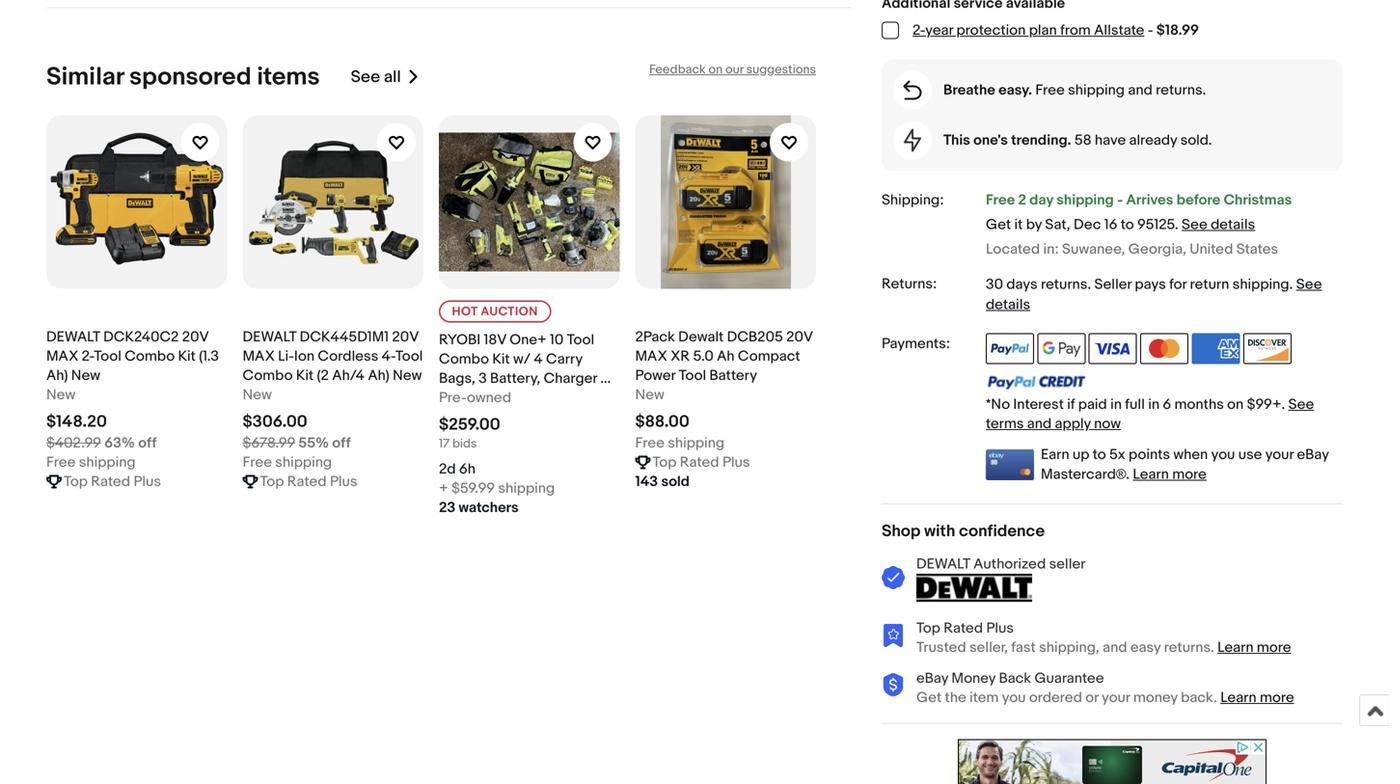 Task type: vqa. For each thing, say whether or not it's contained in the screenshot.
to within 'free 2 day shipping - arrives before christmas get it by sat, dec 16 to 95125 . see details located in: suwanee, georgia, united states'
yes



Task type: describe. For each thing, give the bounding box(es) containing it.
bids
[[453, 437, 477, 452]]

or
[[1086, 689, 1099, 707]]

with details__icon image for dewalt authorized seller
[[882, 566, 905, 590]]

rated up trusted
[[944, 620, 983, 637]]

20v for $148.20
[[182, 329, 209, 346]]

li-
[[278, 348, 294, 365]]

with details__icon image for ebay money back guarantee
[[882, 674, 905, 698]]

learn more link for trusted seller, fast shipping, and easy returns.
[[1218, 639, 1292, 656]]

1 in from the left
[[1111, 396, 1122, 414]]

see details link for 95125
[[1182, 216, 1256, 234]]

breathe
[[944, 82, 996, 99]]

back.
[[1181, 689, 1218, 707]]

this one's trending. 58 have already sold.
[[944, 132, 1212, 149]]

in:
[[1044, 241, 1059, 258]]

payments:
[[882, 336, 950, 353]]

pre-
[[439, 390, 467, 407]]

5.0
[[693, 348, 714, 365]]

more for get the item you ordered or your money back.
[[1260, 689, 1295, 707]]

Pre-owned text field
[[439, 389, 511, 408]]

20v inside 2pack dewalt dcb205 20v max xr 5.0 ah compact power tool battery new $88.00 free shipping
[[787, 329, 813, 346]]

from
[[1061, 22, 1091, 39]]

terms
[[986, 416, 1024, 433]]

ordered
[[1029, 689, 1083, 707]]

compact
[[738, 348, 801, 365]]

free inside 2pack dewalt dcb205 20v max xr 5.0 ah compact power tool battery new $88.00 free shipping
[[635, 435, 665, 452]]

4
[[534, 351, 543, 368]]

shipping inside dewalt dck240c2 20v max 2-tool combo kit (1.3 ah) new new $148.20 $402.99 63% off free shipping
[[79, 454, 136, 471]]

tool inside 2pack dewalt dcb205 20v max xr 5.0 ah compact power tool battery new $88.00 free shipping
[[679, 367, 706, 385]]

cordless
[[318, 348, 378, 365]]

allstate
[[1094, 22, 1145, 39]]

0 horizontal spatial get
[[917, 689, 942, 707]]

shipping,
[[1039, 639, 1100, 656]]

0 horizontal spatial on
[[709, 62, 723, 77]]

18v
[[484, 332, 507, 349]]

previous price $678.99 55% off text field
[[243, 434, 351, 453]]

dck445d1m1
[[300, 329, 389, 346]]

$88.00 text field
[[635, 412, 690, 432]]

dck240c2
[[103, 329, 179, 346]]

suwanee,
[[1062, 241, 1126, 258]]

&
[[601, 370, 611, 388]]

now
[[1094, 416, 1121, 433]]

$99+.
[[1247, 396, 1286, 414]]

with details__icon image for this one's trending.
[[904, 129, 922, 152]]

$88.00
[[635, 412, 690, 432]]

see inside free 2 day shipping - arrives before christmas get it by sat, dec 16 to 95125 . see details located in: suwanee, georgia, united states
[[1182, 216, 1208, 234]]

protection
[[957, 22, 1026, 39]]

dec
[[1074, 216, 1101, 234]]

our
[[726, 62, 744, 77]]

fast
[[1012, 639, 1036, 656]]

learn more for trusted seller, fast shipping, and easy returns.
[[1218, 639, 1292, 656]]

top up trusted
[[917, 620, 941, 637]]

New text field
[[243, 386, 272, 405]]

item
[[970, 689, 999, 707]]

for
[[1170, 276, 1187, 294]]

money
[[952, 670, 996, 687]]

similar sponsored items
[[46, 62, 320, 92]]

23
[[439, 500, 456, 517]]

(1.3
[[199, 348, 219, 365]]

have
[[1095, 132, 1126, 149]]

$678.99
[[243, 435, 295, 452]]

ah
[[717, 348, 735, 365]]

authorized
[[974, 556, 1046, 573]]

see details
[[986, 276, 1322, 314]]

0 vertical spatial -
[[1148, 22, 1154, 39]]

$259.00
[[439, 415, 500, 435]]

master card image
[[1141, 334, 1189, 364]]

the
[[945, 689, 967, 707]]

*no
[[986, 396, 1010, 414]]

2pack dewalt dcb205 20v max xr 5.0 ah compact power tool battery new $88.00 free shipping
[[635, 329, 813, 452]]

all
[[384, 67, 401, 87]]

shop with confidence
[[882, 521, 1045, 542]]

0 vertical spatial learn more link
[[1133, 466, 1207, 483]]

rated up sold
[[680, 454, 719, 471]]

63%
[[104, 435, 135, 452]]

$306.00
[[243, 412, 308, 432]]

sponsored
[[129, 62, 252, 92]]

2 horizontal spatial dewalt
[[917, 556, 970, 573]]

battery
[[710, 367, 757, 385]]

and inside see terms and apply now
[[1027, 416, 1052, 433]]

states
[[1237, 241, 1279, 258]]

0 horizontal spatial top rated plus text field
[[260, 472, 357, 492]]

free right "easy."
[[1036, 82, 1065, 99]]

confidence
[[959, 521, 1045, 542]]

earn up to 5x points when you use your ebay mastercard®.
[[1041, 447, 1329, 483]]

plus for top rated plus text box at the left bottom of page
[[134, 473, 161, 491]]

+ $59.99 shipping text field
[[439, 479, 555, 499]]

0 horizontal spatial .
[[1088, 276, 1091, 294]]

discover image
[[1244, 334, 1292, 364]]

days
[[1007, 276, 1038, 294]]

located
[[986, 241, 1040, 258]]

$148.20
[[46, 412, 107, 432]]

Top Rated Plus text field
[[64, 472, 161, 492]]

1 vertical spatial your
[[1102, 689, 1130, 707]]

143 sold
[[635, 473, 690, 491]]

rated down 55%
[[287, 473, 327, 491]]

easy
[[1131, 639, 1161, 656]]

return
[[1190, 276, 1230, 294]]

5x
[[1110, 447, 1126, 464]]

shipping down states at top right
[[1233, 276, 1290, 294]]

6
[[1163, 396, 1172, 414]]

year
[[926, 22, 953, 39]]

tool inside dewalt dck445d1m1 20v max li-ion cordless 4-tool combo kit (2 ah/4 ah) new new $306.00 $678.99 55% off free shipping
[[395, 348, 423, 365]]

by
[[1026, 216, 1042, 234]]

0 vertical spatial 2-
[[913, 22, 926, 39]]

free inside free 2 day shipping - arrives before christmas get it by sat, dec 16 to 95125 . see details located in: suwanee, georgia, united states
[[986, 192, 1015, 209]]

learn more for get the item you ordered or your money back.
[[1221, 689, 1295, 707]]

get inside free 2 day shipping - arrives before christmas get it by sat, dec 16 to 95125 . see details located in: suwanee, georgia, united states
[[986, 216, 1011, 234]]

off inside dewalt dck240c2 20v max 2-tool combo kit (1.3 ah) new new $148.20 $402.99 63% off free shipping
[[138, 435, 157, 452]]

95125
[[1138, 216, 1175, 234]]

top rated plus down 55%
[[260, 473, 357, 491]]

top up '143 sold' "text field"
[[653, 454, 677, 471]]

0 vertical spatial learn more
[[1133, 466, 1207, 483]]

$59.99
[[452, 480, 495, 498]]

dewalt authorized seller
[[917, 556, 1086, 573]]

see terms and apply now
[[986, 396, 1315, 433]]

+
[[439, 480, 448, 498]]

new inside 2pack dewalt dcb205 20v max xr 5.0 ah compact power tool battery new $88.00 free shipping
[[635, 386, 665, 404]]

with details__icon image for top rated plus
[[882, 623, 905, 648]]

17
[[439, 437, 450, 452]]

returns:
[[882, 276, 937, 293]]

0 horizontal spatial free shipping text field
[[243, 453, 332, 472]]

2
[[1018, 192, 1027, 209]]

pre-owned $259.00 17 bids 2d 6h + $59.99 shipping 23 watchers
[[439, 390, 555, 517]]

2d 6h text field
[[439, 460, 476, 479]]

it
[[1015, 216, 1023, 234]]

top inside text box
[[64, 473, 88, 491]]

$259.00 text field
[[439, 415, 500, 435]]

2-year protection plan from allstate - $18.99
[[913, 22, 1199, 39]]

max inside 2pack dewalt dcb205 20v max xr 5.0 ah compact power tool battery new $88.00 free shipping
[[635, 348, 668, 365]]



Task type: locate. For each thing, give the bounding box(es) containing it.
to left '5x'
[[1093, 447, 1106, 464]]

top down $678.99
[[260, 473, 284, 491]]

interest
[[1014, 396, 1064, 414]]

0 horizontal spatial ah)
[[46, 367, 68, 385]]

-
[[1148, 22, 1154, 39], [1117, 192, 1123, 209]]

off right 63%
[[138, 435, 157, 452]]

plus for the leftmost top rated plus text field
[[330, 473, 357, 491]]

tool
[[567, 332, 594, 349], [94, 348, 121, 365], [395, 348, 423, 365], [679, 367, 706, 385]]

ebay money back guarantee
[[917, 670, 1104, 687]]

to inside free 2 day shipping - arrives before christmas get it by sat, dec 16 to 95125 . see details located in: suwanee, georgia, united states
[[1121, 216, 1134, 234]]

2 horizontal spatial kit
[[492, 351, 510, 368]]

see for see all
[[351, 67, 380, 87]]

details up the united
[[1211, 216, 1256, 234]]

christmas
[[1224, 192, 1292, 209]]

0 vertical spatial and
[[1128, 82, 1153, 99]]

See all text field
[[351, 67, 401, 87]]

before
[[1177, 192, 1221, 209]]

free left 2
[[986, 192, 1015, 209]]

23 watchers text field
[[439, 499, 519, 518]]

to right the 16
[[1121, 216, 1134, 234]]

1 horizontal spatial top rated plus text field
[[653, 453, 750, 472]]

shipping inside 2pack dewalt dcb205 20v max xr 5.0 ah compact power tool battery new $88.00 free shipping
[[668, 435, 725, 452]]

1 horizontal spatial combo
[[243, 367, 293, 385]]

ah) up the $148.20 text field
[[46, 367, 68, 385]]

paypal credit image
[[986, 375, 1087, 390]]

dewalt logo image
[[917, 574, 1032, 602]]

new text field for new
[[635, 386, 665, 405]]

$148.20 text field
[[46, 412, 107, 432]]

you left use in the right bottom of the page
[[1212, 447, 1235, 464]]

with details__icon image left breathe
[[904, 81, 922, 100]]

shipping up the dec
[[1057, 192, 1114, 209]]

google pay image
[[1038, 334, 1086, 364]]

top rated plus down free shipping text box
[[64, 473, 161, 491]]

top rated plus up sold
[[653, 454, 750, 471]]

see for see details
[[1297, 276, 1322, 294]]

0 horizontal spatial off
[[138, 435, 157, 452]]

0 horizontal spatial 20v
[[182, 329, 209, 346]]

1 vertical spatial to
[[1093, 447, 1106, 464]]

shipping up top rated plus text box at the left bottom of page
[[79, 454, 136, 471]]

feedback
[[649, 62, 706, 77]]

1 horizontal spatial -
[[1148, 22, 1154, 39]]

your
[[1266, 447, 1294, 464], [1102, 689, 1130, 707]]

2 horizontal spatial .
[[1290, 276, 1293, 294]]

1 vertical spatial get
[[917, 689, 942, 707]]

learn down points
[[1133, 466, 1169, 483]]

2 horizontal spatial 20v
[[787, 329, 813, 346]]

your right use in the right bottom of the page
[[1266, 447, 1294, 464]]

2 in from the left
[[1148, 396, 1160, 414]]

free inside dewalt dck240c2 20v max 2-tool combo kit (1.3 ah) new new $148.20 $402.99 63% off free shipping
[[46, 454, 76, 471]]

ebay right use in the right bottom of the page
[[1297, 447, 1329, 464]]

on
[[709, 62, 723, 77], [1228, 396, 1244, 414]]

1 off from the left
[[138, 435, 157, 452]]

see all
[[351, 67, 401, 87]]

rated inside text box
[[91, 473, 130, 491]]

1 vertical spatial you
[[1002, 689, 1026, 707]]

1 horizontal spatial get
[[986, 216, 1011, 234]]

plus down 2pack dewalt dcb205 20v max xr 5.0 ah compact power tool battery new $88.00 free shipping
[[723, 454, 750, 471]]

2 20v from the left
[[392, 329, 419, 346]]

max for $148.20
[[46, 348, 78, 365]]

ah) down 4-
[[368, 367, 390, 385]]

1 horizontal spatial 2-
[[913, 22, 926, 39]]

2- inside dewalt dck240c2 20v max 2-tool combo kit (1.3 ah) new new $148.20 $402.99 63% off free shipping
[[82, 348, 94, 365]]

and for shipping,
[[1103, 639, 1128, 656]]

with
[[925, 521, 956, 542]]

combo inside ryobi 18v one+ 10 tool combo kit w/ 4 carry bags, 3 battery, charger & bit set,
[[439, 351, 489, 368]]

2 horizontal spatial combo
[[439, 351, 489, 368]]

1 horizontal spatial kit
[[296, 367, 314, 385]]

suggestions
[[746, 62, 816, 77]]

New text field
[[46, 386, 76, 405], [635, 386, 665, 405]]

0 horizontal spatial to
[[1093, 447, 1106, 464]]

shipping up 58
[[1068, 82, 1125, 99]]

ah) inside dewalt dck445d1m1 20v max li-ion cordless 4-tool combo kit (2 ah/4 ah) new new $306.00 $678.99 55% off free shipping
[[368, 367, 390, 385]]

top rated plus text field down 55%
[[260, 472, 357, 492]]

bit
[[439, 390, 456, 407]]

1 vertical spatial learn
[[1218, 639, 1254, 656]]

details inside free 2 day shipping - arrives before christmas get it by sat, dec 16 to 95125 . see details located in: suwanee, georgia, united states
[[1211, 216, 1256, 234]]

1 horizontal spatial off
[[332, 435, 351, 452]]

1 new text field from the left
[[46, 386, 76, 405]]

plus inside text box
[[134, 473, 161, 491]]

dewalt inside dewalt dck240c2 20v max 2-tool combo kit (1.3 ah) new new $148.20 $402.99 63% off free shipping
[[46, 329, 100, 346]]

use
[[1239, 447, 1262, 464]]

trusted seller, fast shipping, and easy returns.
[[917, 639, 1215, 656]]

1 horizontal spatial on
[[1228, 396, 1244, 414]]

you down back
[[1002, 689, 1026, 707]]

20v inside dewalt dck445d1m1 20v max li-ion cordless 4-tool combo kit (2 ah/4 ah) new new $306.00 $678.99 55% off free shipping
[[392, 329, 419, 346]]

rated
[[680, 454, 719, 471], [91, 473, 130, 491], [287, 473, 327, 491], [944, 620, 983, 637]]

tool right 10
[[567, 332, 594, 349]]

2-
[[913, 22, 926, 39], [82, 348, 94, 365]]

kit inside dewalt dck240c2 20v max 2-tool combo kit (1.3 ah) new new $148.20 $402.99 63% off free shipping
[[178, 348, 196, 365]]

more for trusted seller, fast shipping, and easy returns.
[[1257, 639, 1292, 656]]

free inside dewalt dck445d1m1 20v max li-ion cordless 4-tool combo kit (2 ah/4 ah) new new $306.00 $678.99 55% off free shipping
[[243, 454, 272, 471]]

combo inside dewalt dck240c2 20v max 2-tool combo kit (1.3 ah) new new $148.20 $402.99 63% off free shipping
[[125, 348, 175, 365]]

0 vertical spatial to
[[1121, 216, 1134, 234]]

to inside earn up to 5x points when you use your ebay mastercard®.
[[1093, 447, 1106, 464]]

free shipping text field down $88.00
[[635, 434, 725, 453]]

1 vertical spatial returns.
[[1164, 639, 1215, 656]]

feedback on our suggestions
[[649, 62, 816, 77]]

0 vertical spatial you
[[1212, 447, 1235, 464]]

3 20v from the left
[[787, 329, 813, 346]]

and up "already"
[[1128, 82, 1153, 99]]

1 horizontal spatial free shipping text field
[[635, 434, 725, 453]]

ah)
[[46, 367, 68, 385], [368, 367, 390, 385]]

Top Rated Plus text field
[[653, 453, 750, 472], [260, 472, 357, 492]]

kit left (2
[[296, 367, 314, 385]]

1 horizontal spatial dewalt
[[243, 329, 296, 346]]

Free shipping text field
[[46, 453, 136, 472]]

0 horizontal spatial new text field
[[46, 386, 76, 405]]

see details link for seller pays for return shipping
[[986, 276, 1322, 314]]

dewalt inside dewalt dck445d1m1 20v max li-ion cordless 4-tool combo kit (2 ah/4 ah) new new $306.00 $678.99 55% off free shipping
[[243, 329, 296, 346]]

trusted
[[917, 639, 967, 656]]

1 horizontal spatial details
[[1211, 216, 1256, 234]]

see inside see details
[[1297, 276, 1322, 294]]

shipping inside free 2 day shipping - arrives before christmas get it by sat, dec 16 to 95125 . see details located in: suwanee, georgia, united states
[[1057, 192, 1114, 209]]

$18.99
[[1157, 22, 1199, 39]]

details inside see details
[[986, 296, 1031, 314]]

20v up 4-
[[392, 329, 419, 346]]

rated down free shipping text box
[[91, 473, 130, 491]]

- left the $18.99
[[1148, 22, 1154, 39]]

shipping up "watchers"
[[498, 480, 555, 498]]

1 vertical spatial ebay
[[917, 670, 949, 687]]

combo up new text field
[[243, 367, 293, 385]]

shipping down previous price $678.99 55% off text field
[[275, 454, 332, 471]]

0 vertical spatial your
[[1266, 447, 1294, 464]]

georgia,
[[1129, 241, 1187, 258]]

2 vertical spatial and
[[1103, 639, 1128, 656]]

tool left ryobi
[[395, 348, 423, 365]]

3 max from the left
[[635, 348, 668, 365]]

in left 6
[[1148, 396, 1160, 414]]

30
[[986, 276, 1004, 294]]

dewalt for $148.20
[[46, 329, 100, 346]]

set,
[[460, 390, 486, 407]]

16
[[1105, 216, 1118, 234]]

0 horizontal spatial ebay
[[917, 670, 949, 687]]

max up the $148.20 text field
[[46, 348, 78, 365]]

2 ah) from the left
[[368, 367, 390, 385]]

0 vertical spatial details
[[1211, 216, 1256, 234]]

learn for get the item you ordered or your money back.
[[1221, 689, 1257, 707]]

previous price $402.99 63% off text field
[[46, 434, 157, 453]]

55%
[[298, 435, 329, 452]]

returns. up sold.
[[1156, 82, 1206, 99]]

get left it
[[986, 216, 1011, 234]]

see for see terms and apply now
[[1289, 396, 1315, 414]]

visa image
[[1089, 334, 1137, 364]]

hot auction
[[452, 304, 538, 319]]

sold.
[[1181, 132, 1212, 149]]

20v up compact
[[787, 329, 813, 346]]

1 horizontal spatial your
[[1266, 447, 1294, 464]]

0 horizontal spatial dewalt
[[46, 329, 100, 346]]

with details__icon image left trusted
[[882, 623, 905, 648]]

kit down 18v
[[492, 351, 510, 368]]

1 max from the left
[[46, 348, 78, 365]]

with details__icon image
[[904, 81, 922, 100], [904, 129, 922, 152], [882, 566, 905, 590], [882, 623, 905, 648], [882, 674, 905, 698]]

1 ah) from the left
[[46, 367, 68, 385]]

paid
[[1079, 396, 1107, 414]]

1 20v from the left
[[182, 329, 209, 346]]

one's
[[974, 132, 1008, 149]]

shipping down $88.00
[[668, 435, 725, 452]]

0 vertical spatial ebay
[[1297, 447, 1329, 464]]

plus down previous price $678.99 55% off text field
[[330, 473, 357, 491]]

0 vertical spatial see details link
[[1182, 216, 1256, 234]]

1 horizontal spatial 20v
[[392, 329, 419, 346]]

0 vertical spatial learn
[[1133, 466, 1169, 483]]

see inside "see all" "link"
[[351, 67, 380, 87]]

1 vertical spatial and
[[1027, 416, 1052, 433]]

1 vertical spatial -
[[1117, 192, 1123, 209]]

and down the interest
[[1027, 416, 1052, 433]]

2 vertical spatial learn
[[1221, 689, 1257, 707]]

see details link
[[1182, 216, 1256, 234], [986, 276, 1322, 314]]

owned
[[467, 390, 511, 407]]

auction
[[481, 304, 538, 319]]

1 horizontal spatial you
[[1212, 447, 1235, 464]]

0 horizontal spatial and
[[1027, 416, 1052, 433]]

ryobi
[[439, 332, 481, 349]]

top rated plus text field up sold
[[653, 453, 750, 472]]

learn more link for get the item you ordered or your money back.
[[1221, 689, 1295, 707]]

- up the 16
[[1117, 192, 1123, 209]]

returns. right easy
[[1164, 639, 1215, 656]]

0 horizontal spatial -
[[1117, 192, 1123, 209]]

2 horizontal spatial max
[[635, 348, 668, 365]]

0 vertical spatial get
[[986, 216, 1011, 234]]

dewalt up li-
[[243, 329, 296, 346]]

learn for trusted seller, fast shipping, and easy returns.
[[1218, 639, 1254, 656]]

ah) inside dewalt dck240c2 20v max 2-tool combo kit (1.3 ah) new new $148.20 $402.99 63% off free shipping
[[46, 367, 68, 385]]

1 vertical spatial learn more link
[[1218, 639, 1292, 656]]

with details__icon image for breathe easy.
[[904, 81, 922, 100]]

see inside see terms and apply now
[[1289, 396, 1315, 414]]

on left $99+.
[[1228, 396, 1244, 414]]

2 vertical spatial more
[[1260, 689, 1295, 707]]

ebay inside earn up to 5x points when you use your ebay mastercard®.
[[1297, 447, 1329, 464]]

learn
[[1133, 466, 1169, 483], [1218, 639, 1254, 656], [1221, 689, 1257, 707]]

shop
[[882, 521, 921, 542]]

off right 55%
[[332, 435, 351, 452]]

ryobi 18v one+ 10 tool combo kit w/ 4 carry bags, 3 battery, charger & bit set,
[[439, 332, 611, 407]]

1 horizontal spatial in
[[1148, 396, 1160, 414]]

free down $88.00
[[635, 435, 665, 452]]

off
[[138, 435, 157, 452], [332, 435, 351, 452]]

1 horizontal spatial ah)
[[368, 367, 390, 385]]

2 max from the left
[[243, 348, 275, 365]]

new text field down power
[[635, 386, 665, 405]]

tool inside ryobi 18v one+ 10 tool combo kit w/ 4 carry bags, 3 battery, charger & bit set,
[[567, 332, 594, 349]]

combo inside dewalt dck445d1m1 20v max li-ion cordless 4-tool combo kit (2 ah/4 ah) new new $306.00 $678.99 55% off free shipping
[[243, 367, 293, 385]]

top down free shipping text box
[[64, 473, 88, 491]]

top rated plus up seller, on the right
[[917, 620, 1014, 637]]

tool down 5.0
[[679, 367, 706, 385]]

easy.
[[999, 82, 1033, 99]]

combo down ryobi
[[439, 351, 489, 368]]

with details__icon image down shop
[[882, 566, 905, 590]]

1 vertical spatial more
[[1257, 639, 1292, 656]]

paypal image
[[986, 334, 1034, 364]]

returns
[[1041, 276, 1088, 294]]

1 vertical spatial 2-
[[82, 348, 94, 365]]

your right or
[[1102, 689, 1130, 707]]

tool down dck240c2
[[94, 348, 121, 365]]

plus for top rated plus text field to the right
[[723, 454, 750, 471]]

hot
[[452, 304, 478, 319]]

w/
[[513, 351, 531, 368]]

on left our
[[709, 62, 723, 77]]

2 new text field from the left
[[635, 386, 665, 405]]

1 vertical spatial on
[[1228, 396, 1244, 414]]

0 horizontal spatial in
[[1111, 396, 1122, 414]]

your inside earn up to 5x points when you use your ebay mastercard®.
[[1266, 447, 1294, 464]]

tool inside dewalt dck240c2 20v max 2-tool combo kit (1.3 ah) new new $148.20 $402.99 63% off free shipping
[[94, 348, 121, 365]]

max down 2pack
[[635, 348, 668, 365]]

2- left protection
[[913, 22, 926, 39]]

bags,
[[439, 370, 475, 388]]

power
[[635, 367, 676, 385]]

plus down 63%
[[134, 473, 161, 491]]

in left full
[[1111, 396, 1122, 414]]

free shipping text field down $678.99
[[243, 453, 332, 472]]

ebay mastercard image
[[986, 449, 1034, 480]]

free down $402.99
[[46, 454, 76, 471]]

shipping inside dewalt dck445d1m1 20v max li-ion cordless 4-tool combo kit (2 ah/4 ah) new new $306.00 $678.99 55% off free shipping
[[275, 454, 332, 471]]

max inside dewalt dck445d1m1 20v max li-ion cordless 4-tool combo kit (2 ah/4 ah) new new $306.00 $678.99 55% off free shipping
[[243, 348, 275, 365]]

dewalt dck445d1m1 20v max li-ion cordless 4-tool combo kit (2 ah/4 ah) new new $306.00 $678.99 55% off free shipping
[[243, 329, 423, 471]]

1 horizontal spatial ebay
[[1297, 447, 1329, 464]]

pays
[[1135, 276, 1166, 294]]

$306.00 text field
[[243, 412, 308, 432]]

learn right easy
[[1218, 639, 1254, 656]]

0 horizontal spatial combo
[[125, 348, 175, 365]]

combo down dck240c2
[[125, 348, 175, 365]]

1 horizontal spatial max
[[243, 348, 275, 365]]

2d
[[439, 461, 456, 478]]

2- up $148.20
[[82, 348, 94, 365]]

. inside free 2 day shipping - arrives before christmas get it by sat, dec 16 to 95125 . see details located in: suwanee, georgia, united states
[[1175, 216, 1179, 234]]

0 vertical spatial on
[[709, 62, 723, 77]]

when
[[1174, 447, 1208, 464]]

ebay
[[1297, 447, 1329, 464], [917, 670, 949, 687]]

max inside dewalt dck240c2 20v max 2-tool combo kit (1.3 ah) new new $148.20 $402.99 63% off free shipping
[[46, 348, 78, 365]]

Free shipping text field
[[635, 434, 725, 453], [243, 453, 332, 472]]

new text field for $148.20
[[46, 386, 76, 405]]

2 vertical spatial learn more
[[1221, 689, 1295, 707]]

2 horizontal spatial and
[[1128, 82, 1153, 99]]

ah/4
[[332, 367, 365, 385]]

$402.99
[[46, 435, 101, 452]]

(2
[[317, 367, 329, 385]]

see terms and apply now link
[[986, 396, 1315, 433]]

combo
[[125, 348, 175, 365], [439, 351, 489, 368], [243, 367, 293, 385]]

new text field up $148.20
[[46, 386, 76, 405]]

2 vertical spatial learn more link
[[1221, 689, 1295, 707]]

. left seller
[[1088, 276, 1091, 294]]

1 horizontal spatial .
[[1175, 216, 1179, 234]]

- inside free 2 day shipping - arrives before christmas get it by sat, dec 16 to 95125 . see details located in: suwanee, georgia, united states
[[1117, 192, 1123, 209]]

and left easy
[[1103, 639, 1128, 656]]

dewalt dck240c2 20v max 2-tool combo kit (1.3 ah) new new $148.20 $402.99 63% off free shipping
[[46, 329, 219, 471]]

dewalt down with
[[917, 556, 970, 573]]

0 horizontal spatial kit
[[178, 348, 196, 365]]

0 horizontal spatial 2-
[[82, 348, 94, 365]]

17 bids text field
[[439, 437, 477, 452]]

kit inside ryobi 18v one+ 10 tool combo kit w/ 4 carry bags, 3 battery, charger & bit set,
[[492, 351, 510, 368]]

full
[[1125, 396, 1145, 414]]

ebay up the the
[[917, 670, 949, 687]]

. up discover image
[[1290, 276, 1293, 294]]

seller
[[1050, 556, 1086, 573]]

with details__icon image left the the
[[882, 674, 905, 698]]

0 horizontal spatial max
[[46, 348, 78, 365]]

xr
[[671, 348, 690, 365]]

1 horizontal spatial to
[[1121, 216, 1134, 234]]

shipping inside "pre-owned $259.00 17 bids 2d 6h + $59.99 shipping 23 watchers"
[[498, 480, 555, 498]]

dewalt left dck240c2
[[46, 329, 100, 346]]

months
[[1175, 396, 1224, 414]]

1 vertical spatial learn more
[[1218, 639, 1292, 656]]

with details__icon image left this
[[904, 129, 922, 152]]

20v up (1.3
[[182, 329, 209, 346]]

2 off from the left
[[332, 435, 351, 452]]

143 sold text field
[[635, 472, 690, 492]]

see all link
[[351, 62, 420, 92]]

battery,
[[490, 370, 541, 388]]

you inside earn up to 5x points when you use your ebay mastercard®.
[[1212, 447, 1235, 464]]

kit left (1.3
[[178, 348, 196, 365]]

0 vertical spatial returns.
[[1156, 82, 1206, 99]]

max for $306.00
[[243, 348, 275, 365]]

points
[[1129, 447, 1170, 464]]

this
[[944, 132, 971, 149]]

0 horizontal spatial you
[[1002, 689, 1026, 707]]

30 days returns . seller pays for return shipping .
[[986, 276, 1297, 294]]

20v inside dewalt dck240c2 20v max 2-tool combo kit (1.3 ah) new new $148.20 $402.99 63% off free shipping
[[182, 329, 209, 346]]

details down '30'
[[986, 296, 1031, 314]]

0 horizontal spatial your
[[1102, 689, 1130, 707]]

apply
[[1055, 416, 1091, 433]]

get left the the
[[917, 689, 942, 707]]

20v for ah/4
[[392, 329, 419, 346]]

0 vertical spatial more
[[1173, 466, 1207, 483]]

1 horizontal spatial and
[[1103, 639, 1128, 656]]

1 vertical spatial details
[[986, 296, 1031, 314]]

and for shipping
[[1128, 82, 1153, 99]]

dewalt for ah/4
[[243, 329, 296, 346]]

off inside dewalt dck445d1m1 20v max li-ion cordless 4-tool combo kit (2 ah/4 ah) new new $306.00 $678.99 55% off free shipping
[[332, 435, 351, 452]]

1 horizontal spatial new text field
[[635, 386, 665, 405]]

more
[[1173, 466, 1207, 483], [1257, 639, 1292, 656], [1260, 689, 1295, 707]]

learn right back.
[[1221, 689, 1257, 707]]

kit inside dewalt dck445d1m1 20v max li-ion cordless 4-tool combo kit (2 ah/4 ah) new new $306.00 $678.99 55% off free shipping
[[296, 367, 314, 385]]

0 horizontal spatial details
[[986, 296, 1031, 314]]

143
[[635, 473, 658, 491]]

max left li-
[[243, 348, 275, 365]]

items
[[257, 62, 320, 92]]

plus up seller, on the right
[[987, 620, 1014, 637]]

money
[[1134, 689, 1178, 707]]

. up the georgia,
[[1175, 216, 1179, 234]]

free down $678.99
[[243, 454, 272, 471]]

american express image
[[1192, 334, 1240, 364]]

advertisement region
[[958, 739, 1267, 784]]

1 vertical spatial see details link
[[986, 276, 1322, 314]]



